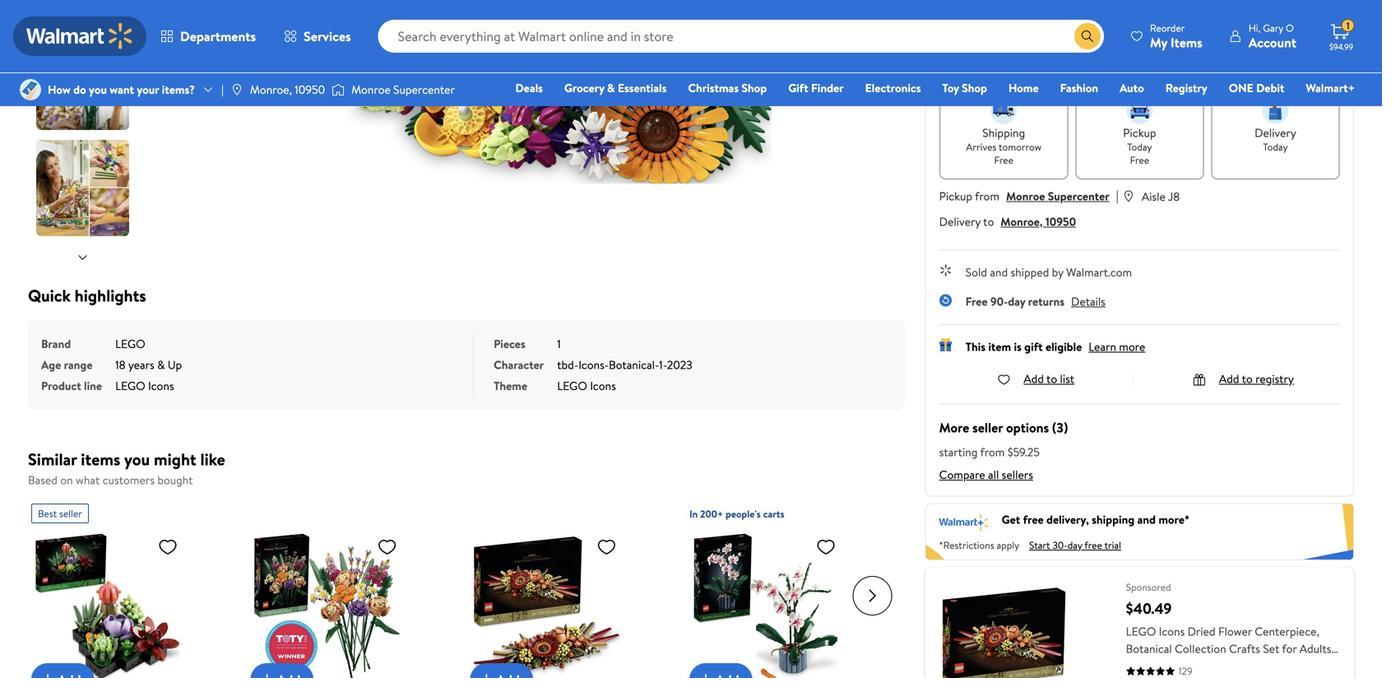 Task type: locate. For each thing, give the bounding box(es) containing it.
delivery for today
[[1255, 124, 1297, 141]]

home down how do you want your item?
[[1009, 80, 1039, 96]]

0 vertical spatial seller
[[973, 418, 1003, 436]]

lego icons
[[115, 378, 174, 394], [557, 378, 616, 394]]

1 horizontal spatial how
[[940, 59, 969, 79]]

how up 'toy'
[[940, 59, 969, 79]]

or
[[1244, 658, 1255, 674]]

icons down icons-
[[590, 378, 616, 394]]

0 horizontal spatial do
[[73, 81, 86, 97]]

1 up $94.99
[[1347, 19, 1350, 33]]

to for registry
[[1243, 371, 1253, 387]]

do up toy shop
[[973, 59, 989, 79]]

free up aisle on the right
[[1131, 153, 1150, 167]]

to for cart
[[1236, 6, 1249, 24]]

1 horizontal spatial free
[[1085, 538, 1103, 552]]

seller inside more seller options (3) starting from $59.25 compare all sellers
[[973, 418, 1003, 436]]

lego icons down 'years'
[[115, 378, 174, 394]]

and inside banner
[[1138, 512, 1156, 528]]

customers
[[103, 472, 155, 488]]

electronics link
[[858, 79, 929, 97]]

1 up tbd-
[[557, 336, 561, 352]]

add left the hi,
[[1210, 6, 1233, 24]]

free
[[1024, 512, 1044, 528], [1085, 538, 1103, 552]]

quick
[[28, 284, 71, 307]]

and right sold
[[990, 264, 1008, 280]]

1 horizontal spatial lego icons
[[557, 378, 616, 394]]

add to cart image
[[38, 670, 58, 678], [477, 670, 497, 678], [696, 670, 716, 678]]

monroe down services dropdown button
[[352, 81, 391, 97]]

start
[[1030, 538, 1051, 552]]

adults,
[[1300, 641, 1335, 657]]

2 horizontal spatial add to cart image
[[696, 670, 716, 678]]

0 horizontal spatial  image
[[20, 79, 41, 100]]

you for how do you want your item?
[[993, 59, 1016, 79]]

2 product group from the left
[[690, 497, 873, 678]]

0 horizontal spatial shop
[[742, 80, 767, 96]]

1 horizontal spatial free
[[995, 153, 1014, 167]]

shop for christmas shop
[[742, 80, 767, 96]]

pickup inside pickup from monroe supercenter |
[[940, 188, 973, 204]]

monroe, down pickup from monroe supercenter |
[[1001, 213, 1043, 229]]

lego icons wildflower bouquet set - artificial flowers, adult botanical collection, unique home décor piece, makes a great christmas  gift for women, men and teens, 10313 image
[[258, 0, 785, 201]]

how for how do you want your items?
[[48, 81, 71, 97]]

seller
[[973, 418, 1003, 436], [59, 507, 82, 521]]

1 product group from the left
[[31, 497, 215, 678]]

learn
[[1089, 339, 1117, 355]]

 image
[[20, 79, 41, 100], [230, 83, 244, 96]]

home link
[[1002, 79, 1047, 97]]

1 horizontal spatial shop
[[962, 80, 988, 96]]

seller for best
[[59, 507, 82, 521]]

aisle
[[1142, 188, 1166, 204]]

lego icons dried flower centerpiece, botanical collection crafts set for adults, artificial flowers, table or wall decoration, home décor, anniversary gift, 10314 image
[[470, 530, 623, 678], [939, 580, 1113, 678]]

decoration,
[[1281, 658, 1340, 674]]

1 vertical spatial 10950
[[1046, 213, 1077, 229]]

|
[[221, 81, 224, 97], [1117, 186, 1119, 204]]

flowers,
[[1172, 658, 1213, 674]]

registry link
[[1159, 79, 1216, 97]]

monroe up monroe, 10950 button
[[1007, 188, 1046, 204]]

& left up on the bottom left
[[157, 357, 165, 373]]

| left aisle on the right
[[1117, 186, 1119, 204]]

1 horizontal spatial want
[[1019, 59, 1051, 79]]

your left items?
[[137, 81, 159, 97]]

how
[[940, 59, 969, 79], [48, 81, 71, 97]]

icons inside sponsored $40.49 lego icons dried flower centerpiece, botanical collection crafts set for adults, artificial flowers, table or wall decoration, home décor, anniversary gift, 10314
[[1159, 624, 1185, 640]]

tbd-icons-botanical-1-2023 theme
[[494, 357, 693, 394]]

product group containing in 200+ people's carts
[[690, 497, 873, 678]]

and left more*
[[1138, 512, 1156, 528]]

0 horizontal spatial how
[[48, 81, 71, 97]]

10950 down "monroe supercenter" button
[[1046, 213, 1077, 229]]

to left the hi,
[[1236, 6, 1249, 24]]

0 vertical spatial your
[[1054, 59, 1083, 79]]

walmart image
[[26, 23, 133, 49]]

deals
[[516, 80, 543, 96]]

your up fashion
[[1054, 59, 1083, 79]]

pickup
[[1124, 124, 1157, 141], [940, 188, 973, 204]]

1 vertical spatial you
[[89, 81, 107, 97]]

0 horizontal spatial 10950
[[295, 81, 325, 97]]

1 vertical spatial supercenter
[[1048, 188, 1110, 204]]

delivery down intent image for delivery
[[1255, 124, 1297, 141]]

want for items?
[[110, 81, 134, 97]]

similar
[[28, 448, 77, 471]]

one debit link
[[1222, 79, 1293, 97]]

2 horizontal spatial icons
[[1159, 624, 1185, 640]]

free left trial
[[1085, 538, 1103, 552]]

add to cart image for "product" group containing in 200+ people's carts
[[696, 670, 716, 678]]

icons for &
[[148, 378, 174, 394]]

add to favorites list, lego icons dried flower centerpiece, botanical collection crafts set for adults, artificial flowers, table or wall decoration, home décor, anniversary gift, 10314 image
[[597, 537, 617, 557]]

pickup down "intent image for pickup"
[[1124, 124, 1157, 141]]

| right items?
[[221, 81, 224, 97]]

3 add to cart image from the left
[[696, 670, 716, 678]]

$40.49
[[1127, 598, 1172, 619]]

1 vertical spatial do
[[73, 81, 86, 97]]

 image for monroe, 10950
[[230, 83, 244, 96]]

1 horizontal spatial monroe
[[1007, 188, 1046, 204]]

0 horizontal spatial icons
[[148, 378, 174, 394]]

0 horizontal spatial free
[[1024, 512, 1044, 528]]

1 horizontal spatial pickup
[[1124, 124, 1157, 141]]

icons down up on the bottom left
[[148, 378, 174, 394]]

0 horizontal spatial monroe
[[352, 81, 391, 97]]

do for how do you want your items?
[[73, 81, 86, 97]]

1 horizontal spatial your
[[1054, 59, 1083, 79]]

0 horizontal spatial home
[[1009, 80, 1039, 96]]

0 vertical spatial monroe,
[[250, 81, 292, 97]]

carts
[[764, 507, 785, 521]]

details button
[[1072, 293, 1106, 309]]

0 horizontal spatial |
[[221, 81, 224, 97]]

returns
[[1029, 293, 1065, 309]]

10950 down services dropdown button
[[295, 81, 325, 97]]

today inside pickup today free
[[1128, 140, 1153, 154]]

want
[[1019, 59, 1051, 79], [110, 81, 134, 97]]

buy
[[1014, 6, 1035, 24]]

lego up 18 on the bottom left of the page
[[115, 336, 145, 352]]

delivery,
[[1047, 512, 1090, 528]]

1 vertical spatial monroe,
[[1001, 213, 1043, 229]]

1 horizontal spatial and
[[1138, 512, 1156, 528]]

1 vertical spatial home
[[1127, 675, 1157, 678]]

1 vertical spatial |
[[1117, 186, 1119, 204]]

1 vertical spatial delivery
[[940, 213, 981, 229]]

seller right more at the bottom
[[973, 418, 1003, 436]]

pickup for pickup today free
[[1124, 124, 1157, 141]]

grocery & essentials link
[[557, 79, 674, 97]]

lego icons wildflower bouquet set - artificial flowers, adult botanical collection, unique home décor piece, makes a great christmas  gift for women, men and teens, 10313 - image 5 of 8 image
[[36, 140, 133, 236]]

1 horizontal spatial  image
[[230, 83, 244, 96]]

delivery to monroe, 10950
[[940, 213, 1077, 229]]

add for add to list
[[1024, 371, 1044, 387]]

1 vertical spatial 1
[[557, 336, 561, 352]]

delivery for to
[[940, 213, 981, 229]]

0 horizontal spatial and
[[990, 264, 1008, 280]]

2 shop from the left
[[962, 80, 988, 96]]

electronics
[[866, 80, 921, 96]]

seller right best
[[59, 507, 82, 521]]

0 vertical spatial how
[[940, 59, 969, 79]]

0 horizontal spatial pickup
[[940, 188, 973, 204]]

1 vertical spatial from
[[981, 444, 1005, 460]]

1 horizontal spatial you
[[124, 448, 150, 471]]

 image down walmart image
[[20, 79, 41, 100]]

1 lego icons from the left
[[115, 378, 174, 394]]

free down the shipping
[[995, 153, 1014, 167]]

1 horizontal spatial supercenter
[[1048, 188, 1110, 204]]

2 horizontal spatial free
[[1131, 153, 1150, 167]]

0 horizontal spatial product group
[[31, 497, 215, 678]]

1 horizontal spatial do
[[973, 59, 989, 79]]

you for similar items you might like based on what customers bought
[[124, 448, 150, 471]]

do
[[973, 59, 989, 79], [73, 81, 86, 97]]

to down pickup from monroe supercenter |
[[984, 213, 995, 229]]

character
[[494, 357, 544, 373]]

1 horizontal spatial day
[[1068, 538, 1083, 552]]

crafts
[[1230, 641, 1261, 657]]

supercenter inside pickup from monroe supercenter |
[[1048, 188, 1110, 204]]

day down delivery,
[[1068, 538, 1083, 552]]

quick highlights
[[28, 284, 146, 307]]

add left registry at the right bottom of the page
[[1220, 371, 1240, 387]]

1 inside 1 character
[[557, 336, 561, 352]]

to inside button
[[1236, 6, 1249, 24]]

anniversary
[[1196, 675, 1255, 678]]

monroe, down services dropdown button
[[250, 81, 292, 97]]

0 vertical spatial want
[[1019, 59, 1051, 79]]

christmas shop link
[[681, 79, 775, 97]]

add inside button
[[1210, 6, 1233, 24]]

0 horizontal spatial 1
[[557, 336, 561, 352]]

seller inside "product" group
[[59, 507, 82, 521]]

0 horizontal spatial lego icons
[[115, 378, 174, 394]]

arrives
[[967, 140, 997, 154]]

to left list
[[1047, 371, 1058, 387]]

0 vertical spatial pickup
[[1124, 124, 1157, 141]]

0 vertical spatial home
[[1009, 80, 1039, 96]]

next slide for similar items you might like list image
[[853, 576, 893, 616]]

collection
[[1175, 641, 1227, 657]]

registry
[[1256, 371, 1295, 387]]

1 vertical spatial free
[[1085, 538, 1103, 552]]

pickup for pickup from monroe supercenter |
[[940, 188, 973, 204]]

2 vertical spatial you
[[124, 448, 150, 471]]

lego icons flower bouquet building decoration set - artificial flowers with roses, decorative home accessories, gift for him and her, botanical collection and table art for adults, 10280 image
[[251, 530, 404, 678]]

home down artificial
[[1127, 675, 1157, 678]]

free inside shipping arrives tomorrow free
[[995, 153, 1014, 167]]

 image
[[332, 81, 345, 98]]

you inside similar items you might like based on what customers bought
[[124, 448, 150, 471]]

1 horizontal spatial home
[[1127, 675, 1157, 678]]

day inside get free delivery, shipping and more* banner
[[1068, 538, 1083, 552]]

1 horizontal spatial |
[[1117, 186, 1119, 204]]

0 horizontal spatial want
[[110, 81, 134, 97]]

want left 'fashion' link
[[1019, 59, 1051, 79]]

2 lego icons from the left
[[557, 378, 616, 394]]

day left returns
[[1009, 293, 1026, 309]]

line
[[84, 378, 102, 394]]

lego icons down icons-
[[557, 378, 616, 394]]

today down intent image for delivery
[[1264, 140, 1289, 154]]

0 horizontal spatial you
[[89, 81, 107, 97]]

sellers
[[1002, 466, 1034, 483]]

1 vertical spatial your
[[137, 81, 159, 97]]

essentials
[[618, 80, 667, 96]]

add down gift
[[1024, 371, 1044, 387]]

from up delivery to monroe, 10950
[[975, 188, 1000, 204]]

do down walmart image
[[73, 81, 86, 97]]

christmas
[[688, 80, 739, 96]]

product
[[41, 378, 81, 394]]

shipped
[[1011, 264, 1050, 280]]

intent image for shipping image
[[991, 97, 1018, 124]]

add to favorites list, lego icons succulents artificial plant set for adults, home décor flower bouquet kit, makes a great birthday, anniversary, and housewarming gift, 10309 image
[[158, 537, 178, 557]]

1 vertical spatial pickup
[[940, 188, 973, 204]]

0 vertical spatial supercenter
[[394, 81, 455, 97]]

from inside pickup from monroe supercenter |
[[975, 188, 1000, 204]]

lego icons succulents artificial plant set for adults, home décor flower bouquet kit, makes a great birthday, anniversary, and housewarming gift, 10309 image
[[31, 530, 184, 678]]

free right get
[[1024, 512, 1044, 528]]

you up intent image for shipping
[[993, 59, 1016, 79]]

how down walmart image
[[48, 81, 71, 97]]

in
[[690, 507, 698, 521]]

 image left monroe, 10950
[[230, 83, 244, 96]]

next image image
[[76, 251, 89, 264]]

0 horizontal spatial day
[[1009, 293, 1026, 309]]

delivery up sold
[[940, 213, 981, 229]]

0 vertical spatial delivery
[[1255, 124, 1297, 141]]

shop right christmas
[[742, 80, 767, 96]]

icons up 'botanical'
[[1159, 624, 1185, 640]]

in 200+ people's carts
[[690, 507, 785, 521]]

add to cart image
[[257, 670, 277, 678]]

0 vertical spatial day
[[1009, 293, 1026, 309]]

hi, gary o account
[[1249, 21, 1297, 51]]

1 vertical spatial &
[[157, 357, 165, 373]]

this
[[966, 339, 986, 355]]

0 horizontal spatial seller
[[59, 507, 82, 521]]

0 vertical spatial you
[[993, 59, 1016, 79]]

1-
[[659, 357, 667, 373]]

2 horizontal spatial you
[[993, 59, 1016, 79]]

0 vertical spatial 1
[[1347, 19, 1350, 33]]

1 horizontal spatial lego icons dried flower centerpiece, botanical collection crafts set for adults, artificial flowers, table or wall decoration, home décor, anniversary gift, 10314 image
[[939, 580, 1113, 678]]

0 horizontal spatial delivery
[[940, 213, 981, 229]]

90-
[[991, 293, 1009, 309]]

deals link
[[508, 79, 551, 97]]

gift,
[[1258, 675, 1280, 678]]

1 horizontal spatial delivery
[[1255, 124, 1297, 141]]

want left items?
[[110, 81, 134, 97]]

sponsored
[[1127, 580, 1172, 594]]

delivery today
[[1255, 124, 1297, 154]]

one debit
[[1229, 80, 1285, 96]]

add to cart image for "product" group containing best seller
[[38, 670, 58, 678]]

add for add to cart
[[1210, 6, 1233, 24]]

do for how do you want your item?
[[973, 59, 989, 79]]

you up customers
[[124, 448, 150, 471]]

0 vertical spatial do
[[973, 59, 989, 79]]

1 vertical spatial seller
[[59, 507, 82, 521]]

home inside sponsored $40.49 lego icons dried flower centerpiece, botanical collection crafts set for adults, artificial flowers, table or wall decoration, home décor, anniversary gift, 10314
[[1127, 675, 1157, 678]]

items
[[81, 448, 120, 471]]

0 horizontal spatial &
[[157, 357, 165, 373]]

1 vertical spatial monroe
[[1007, 188, 1046, 204]]

0 horizontal spatial monroe,
[[250, 81, 292, 97]]

1 horizontal spatial product group
[[690, 497, 873, 678]]

1 horizontal spatial 1
[[1347, 19, 1350, 33]]

from up all
[[981, 444, 1005, 460]]

add
[[1210, 6, 1233, 24], [1024, 371, 1044, 387], [1220, 371, 1240, 387]]

0 vertical spatial from
[[975, 188, 1000, 204]]

product group
[[31, 497, 215, 678], [690, 497, 873, 678]]

shop inside "link"
[[962, 80, 988, 96]]

you down walmart image
[[89, 81, 107, 97]]

1 add to cart image from the left
[[38, 670, 58, 678]]

today down "intent image for pickup"
[[1128, 140, 1153, 154]]

1 vertical spatial day
[[1068, 538, 1083, 552]]

0 horizontal spatial today
[[1128, 140, 1153, 154]]

0 horizontal spatial add to cart image
[[38, 670, 58, 678]]

to left registry at the right bottom of the page
[[1243, 371, 1253, 387]]

lego icons wildflower bouquet set - artificial flowers, adult botanical collection, unique home décor piece, makes a great christmas  gift for women, men and teens, 10313 - image 3 of 8 image
[[36, 0, 133, 24]]

$40.49 group
[[926, 567, 1355, 678]]

1 horizontal spatial today
[[1264, 140, 1289, 154]]

1 shop from the left
[[742, 80, 767, 96]]

lego icons dried flower centerpiece, botanical collection crafts set for adults, artificial flowers, table or wall decoration, home décor, anniversary gift, 10314 image inside "$40.49" group
[[939, 580, 1113, 678]]

1 horizontal spatial icons
[[590, 378, 616, 394]]

1 today from the left
[[1128, 140, 1153, 154]]

shop right 'toy'
[[962, 80, 988, 96]]

age
[[41, 357, 61, 373]]

1 vertical spatial how
[[48, 81, 71, 97]]

aisle j8
[[1142, 188, 1180, 204]]

free left 90-
[[966, 293, 988, 309]]

2 today from the left
[[1264, 140, 1289, 154]]

gift finder
[[789, 80, 844, 96]]

icons
[[148, 378, 174, 394], [590, 378, 616, 394], [1159, 624, 1185, 640]]

1 vertical spatial and
[[1138, 512, 1156, 528]]

1 horizontal spatial &
[[607, 80, 615, 96]]

0 vertical spatial monroe
[[352, 81, 391, 97]]

lego up 'botanical'
[[1127, 624, 1157, 640]]

details
[[1072, 293, 1106, 309]]

0 vertical spatial 10950
[[295, 81, 325, 97]]

free inside pickup today free
[[1131, 153, 1150, 167]]

1 horizontal spatial add to cart image
[[477, 670, 497, 678]]

0 horizontal spatial your
[[137, 81, 159, 97]]

today inside delivery today
[[1264, 140, 1289, 154]]

items?
[[162, 81, 195, 97]]

1 horizontal spatial seller
[[973, 418, 1003, 436]]

1 vertical spatial want
[[110, 81, 134, 97]]

this item is gift eligible learn more
[[966, 339, 1146, 355]]

lego down tbd-
[[557, 378, 588, 394]]

& right grocery
[[607, 80, 615, 96]]

pickup down arrives
[[940, 188, 973, 204]]



Task type: describe. For each thing, give the bounding box(es) containing it.
free 90-day returns details
[[966, 293, 1106, 309]]

get free delivery, shipping and more* banner
[[926, 503, 1355, 561]]

0 vertical spatial and
[[990, 264, 1008, 280]]

from inside more seller options (3) starting from $59.25 compare all sellers
[[981, 444, 1005, 460]]

$94.99
[[1330, 41, 1354, 52]]

sold and shipped by walmart.com
[[966, 264, 1133, 280]]

day for 30-
[[1068, 538, 1083, 552]]

10314
[[1283, 675, 1310, 678]]

lego icons wildflower bouquet set - artificial flowers, adult botanical collection, unique home décor piece, makes a great christmas  gift for women, men and teens, 10313 - image 4 of 8 image
[[36, 34, 133, 130]]

lego icons for years
[[115, 378, 174, 394]]

Search search field
[[378, 20, 1104, 53]]

intent image for pickup image
[[1127, 97, 1153, 124]]

lego age range
[[41, 336, 145, 373]]

registry
[[1166, 80, 1208, 96]]

lego inside sponsored $40.49 lego icons dried flower centerpiece, botanical collection crafts set for adults, artificial flowers, table or wall decoration, home décor, anniversary gift, 10314
[[1127, 624, 1157, 640]]

account
[[1249, 33, 1297, 51]]

what
[[76, 472, 100, 488]]

monroe supercenter button
[[1007, 188, 1110, 204]]

Walmart Site-Wide search field
[[378, 20, 1104, 53]]

*restrictions
[[940, 538, 995, 552]]

christmas shop
[[688, 80, 767, 96]]

0 horizontal spatial supercenter
[[394, 81, 455, 97]]

walmart plus image
[[940, 512, 989, 531]]

gary
[[1264, 21, 1284, 35]]

add to list
[[1024, 371, 1075, 387]]

to for list
[[1047, 371, 1058, 387]]

0 vertical spatial free
[[1024, 512, 1044, 528]]

up
[[168, 357, 182, 373]]

walmart+ link
[[1299, 79, 1363, 97]]

icons-
[[579, 357, 609, 373]]

0 vertical spatial |
[[221, 81, 224, 97]]

lego icons for icons-
[[557, 378, 616, 394]]

you for how do you want your items?
[[89, 81, 107, 97]]

based
[[28, 472, 58, 488]]

gift
[[1025, 339, 1043, 355]]

grocery
[[565, 80, 605, 96]]

walmart+
[[1307, 80, 1356, 96]]

toy shop
[[943, 80, 988, 96]]

walmart.com
[[1067, 264, 1133, 280]]

& inside the 18 years & up product line
[[157, 357, 165, 373]]

departments
[[180, 27, 256, 45]]

botanical-
[[609, 357, 659, 373]]

search icon image
[[1081, 30, 1095, 43]]

compare all sellers button
[[940, 466, 1034, 483]]

now
[[1039, 6, 1062, 24]]

shipping
[[983, 124, 1026, 141]]

your for items?
[[137, 81, 159, 97]]

wall
[[1258, 658, 1279, 674]]

more seller options (3) starting from $59.25 compare all sellers
[[940, 418, 1069, 483]]

item?
[[1086, 59, 1123, 79]]

tbd-
[[557, 357, 579, 373]]

(3)
[[1053, 418, 1069, 436]]

services button
[[270, 16, 365, 56]]

similar items you might like based on what customers bought
[[28, 448, 225, 488]]

grocery & essentials
[[565, 80, 667, 96]]

$59.25
[[1008, 444, 1040, 460]]

shop for toy shop
[[962, 80, 988, 96]]

lego inside the lego age range
[[115, 336, 145, 352]]

get
[[1002, 512, 1021, 528]]

 image for how do you want your items?
[[20, 79, 41, 100]]

monroe inside pickup from monroe supercenter |
[[1007, 188, 1046, 204]]

gift
[[789, 80, 809, 96]]

add to cart
[[1210, 6, 1275, 24]]

today for pickup
[[1128, 140, 1153, 154]]

apply
[[997, 538, 1020, 552]]

icons for botanical-
[[590, 378, 616, 394]]

your for item?
[[1054, 59, 1083, 79]]

more
[[1120, 339, 1146, 355]]

by
[[1052, 264, 1064, 280]]

people's
[[726, 507, 761, 521]]

how for how do you want your item?
[[940, 59, 969, 79]]

intent image for delivery image
[[1263, 97, 1289, 124]]

range
[[64, 357, 93, 373]]

j8
[[1169, 188, 1180, 204]]

might
[[154, 448, 196, 471]]

1 for 1
[[1347, 19, 1350, 33]]

o
[[1286, 21, 1295, 35]]

add to cart button
[[1144, 0, 1341, 31]]

1 for 1 character
[[557, 336, 561, 352]]

seller for more
[[973, 418, 1003, 436]]

30-
[[1053, 538, 1068, 552]]

2 add to cart image from the left
[[477, 670, 497, 678]]

monroe, 10950
[[250, 81, 325, 97]]

0 vertical spatial &
[[607, 80, 615, 96]]

shipping arrives tomorrow free
[[967, 124, 1042, 167]]

debit
[[1257, 80, 1285, 96]]

is
[[1014, 339, 1022, 355]]

1 horizontal spatial monroe,
[[1001, 213, 1043, 229]]

today for delivery
[[1264, 140, 1289, 154]]

list
[[1061, 371, 1075, 387]]

like
[[200, 448, 225, 471]]

want for item?
[[1019, 59, 1051, 79]]

add for add to registry
[[1220, 371, 1240, 387]]

2023
[[667, 357, 693, 373]]

centerpiece,
[[1255, 624, 1320, 640]]

add to list button
[[998, 371, 1075, 387]]

how do you want your item?
[[940, 59, 1123, 79]]

sold
[[966, 264, 988, 280]]

lego down 18 on the bottom left of the page
[[115, 378, 145, 394]]

on
[[60, 472, 73, 488]]

add to registry
[[1220, 371, 1295, 387]]

1 horizontal spatial 10950
[[1046, 213, 1077, 229]]

best
[[38, 507, 57, 521]]

monroe supercenter
[[352, 81, 455, 97]]

reorder
[[1151, 21, 1186, 35]]

lego icons orchid artificial plant, building set with flowers, home décor accessory for adults, botanical collection, anniversary gift for her and him, 10311 image
[[690, 530, 843, 678]]

gifting made easy image
[[940, 338, 953, 351]]

trial
[[1105, 538, 1122, 552]]

how do you want your items?
[[48, 81, 195, 97]]

flower
[[1219, 624, 1253, 640]]

auto link
[[1113, 79, 1152, 97]]

dried
[[1188, 624, 1216, 640]]

finder
[[812, 80, 844, 96]]

0 horizontal spatial free
[[966, 293, 988, 309]]

day for 90-
[[1009, 293, 1026, 309]]

options
[[1007, 418, 1050, 436]]

services
[[304, 27, 351, 45]]

all
[[989, 466, 1000, 483]]

more*
[[1159, 512, 1190, 528]]

departments button
[[147, 16, 270, 56]]

add to favorites list, lego icons flower bouquet building decoration set - artificial flowers with roses, decorative home accessories, gift for him and her, botanical collection and table art for adults, 10280 image
[[378, 537, 397, 557]]

product group containing best seller
[[31, 497, 215, 678]]

for
[[1283, 641, 1298, 657]]

add to favorites list, lego icons orchid artificial plant, building set with flowers, home décor accessory for adults, botanical collection, anniversary gift for her and him, 10311 image
[[817, 537, 836, 557]]

to for monroe,
[[984, 213, 995, 229]]

toy shop link
[[935, 79, 995, 97]]

0 horizontal spatial lego icons dried flower centerpiece, botanical collection crafts set for adults, artificial flowers, table or wall decoration, home décor, anniversary gift, 10314 image
[[470, 530, 623, 678]]

add to registry button
[[1193, 371, 1295, 387]]

200+
[[700, 507, 724, 521]]

eligible
[[1046, 339, 1083, 355]]



Task type: vqa. For each thing, say whether or not it's contained in the screenshot.
1 Character
yes



